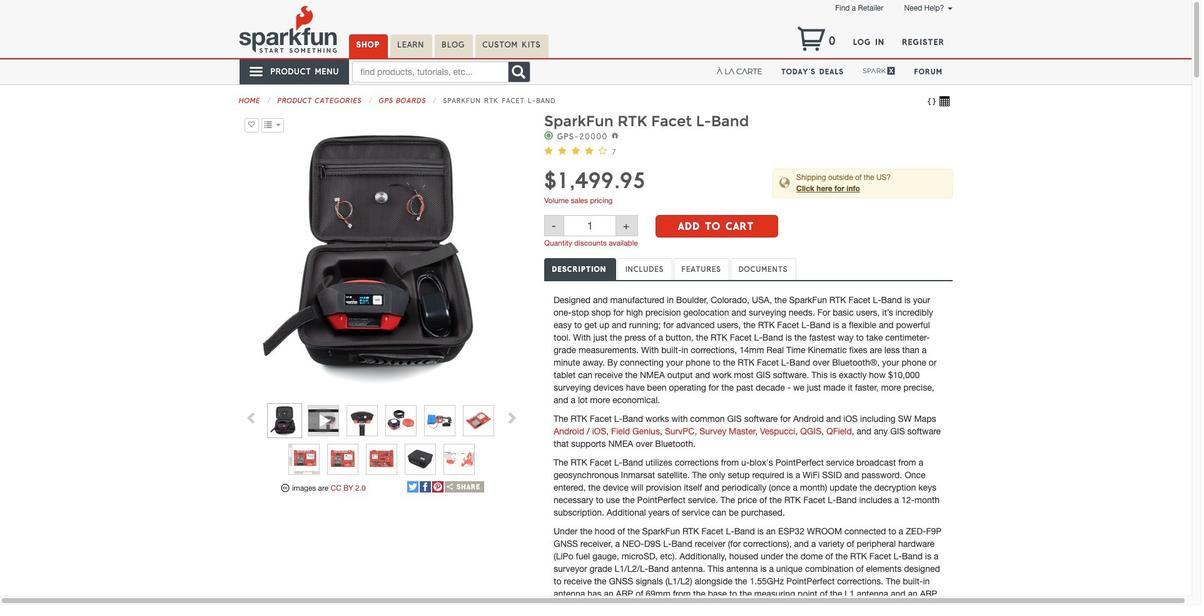 Task type: locate. For each thing, give the bounding box(es) containing it.
2 horizontal spatial star full image
[[572, 147, 581, 155]]

alert
[[773, 169, 953, 199]]

star full image
[[544, 147, 554, 155], [558, 147, 568, 155], [572, 147, 581, 155]]

list image
[[264, 121, 273, 128]]

star full image
[[585, 147, 595, 155]]

add to favorites image
[[248, 121, 256, 128]]

2 star full image from the left
[[558, 147, 568, 155]]

sparkfun rtk facet l-band image
[[239, 113, 524, 398]]

hamburger image
[[249, 64, 265, 79]]

0 horizontal spatial star full image
[[544, 147, 554, 155]]

tab panel
[[544, 294, 953, 606]]

in stock image
[[544, 132, 554, 140]]

1 horizontal spatial star full image
[[558, 147, 568, 155]]

find products, tutorials, etc... text field
[[352, 61, 509, 83]]

oshw image
[[612, 132, 620, 140]]

None submit
[[656, 215, 778, 238]]

tab list
[[544, 258, 953, 282]]



Task type: vqa. For each thing, say whether or not it's contained in the screenshot.
star half icon
no



Task type: describe. For each thing, give the bounding box(es) containing it.
star empty image
[[599, 147, 608, 155]]

cc image
[[281, 484, 290, 493]]

pin it image
[[432, 482, 444, 493]]

share on twitter image
[[407, 482, 419, 493]]

globe image
[[780, 178, 790, 189]]

Quantity text field
[[564, 215, 616, 236]]

share image
[[447, 484, 454, 491]]

share on facebook image
[[420, 482, 431, 493]]

3 star full image from the left
[[572, 147, 581, 155]]

json/ image
[[927, 96, 940, 106]]

csv/ image
[[940, 96, 953, 106]]

1 star full image from the left
[[544, 147, 554, 155]]



